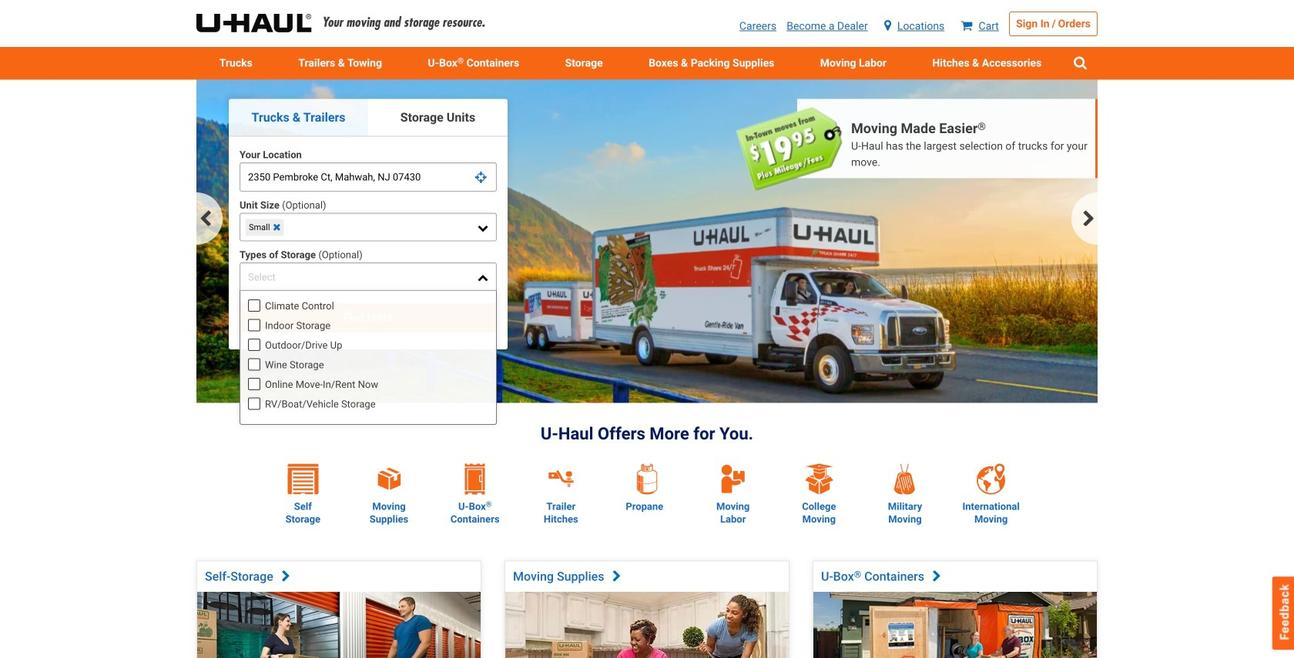 Task type: vqa. For each thing, say whether or not it's contained in the screenshot.
Family loading a U-Box container in their driveway IMAGE on the right bottom
yes



Task type: locate. For each thing, give the bounding box(es) containing it.
6 menu item from the left
[[910, 47, 1065, 80]]

tab list
[[229, 99, 508, 137]]

international moves icon image
[[976, 464, 1007, 495]]

2 menu item from the left
[[276, 47, 405, 80]]

1 menu item from the left
[[197, 47, 276, 80]]

u-haul self-storage icon image
[[288, 464, 319, 495], [288, 465, 319, 495]]

couple loading a storage unit at a u-haul facility image
[[197, 593, 481, 659]]

form
[[240, 148, 497, 426]]

u-haul propane tank icon image
[[632, 464, 663, 495], [637, 464, 658, 495]]

banner
[[0, 0, 1295, 80], [197, 80, 1098, 426]]

family loading a u-box container in their driveway image
[[814, 593, 1097, 659]]

navigation
[[197, 193, 1098, 245]]

3 menu item from the left
[[542, 47, 626, 80]]

u-haul truck towing a trailer on a coastal road image
[[197, 80, 1098, 403]]

u-haul trailer hitch icon image
[[543, 464, 580, 495], [566, 472, 572, 477]]

u-haul moving supplies box icon image
[[371, 464, 408, 495], [377, 467, 402, 492]]

menu item
[[197, 47, 276, 80], [276, 47, 405, 80], [542, 47, 626, 80], [626, 47, 798, 80], [798, 47, 910, 80], [910, 47, 1065, 80]]

u-haul u-box container icon image
[[460, 464, 491, 495], [465, 464, 485, 495]]

u-haul moving labor icon image
[[718, 463, 749, 495], [720, 463, 746, 495]]

Zip or City, State or Landmark text field
[[240, 163, 497, 192]]

menu
[[197, 47, 1098, 80]]

1 u-haul propane tank icon image from the left
[[632, 464, 663, 495]]

u-haul college moving icon image
[[804, 464, 835, 495]]



Task type: describe. For each thing, give the bounding box(es) containing it.
5 menu item from the left
[[798, 47, 910, 80]]

2 u-haul propane tank icon image from the left
[[637, 464, 658, 495]]

4 menu item from the left
[[626, 47, 798, 80]]

military tags icon image
[[890, 464, 921, 495]]

use my current location image
[[475, 172, 487, 184]]

2 u-haul u-box container icon image from the left
[[465, 464, 485, 495]]

in-town moves from $19.95 plus mileage and fees image
[[736, 107, 844, 192]]

family loading u-haul boxes in their kitchen image
[[506, 593, 789, 659]]

1 u-haul moving labor icon image from the left
[[718, 463, 749, 495]]

1 u-haul u-box container icon image from the left
[[460, 464, 491, 495]]

2 u-haul moving labor icon image from the left
[[720, 463, 746, 495]]



